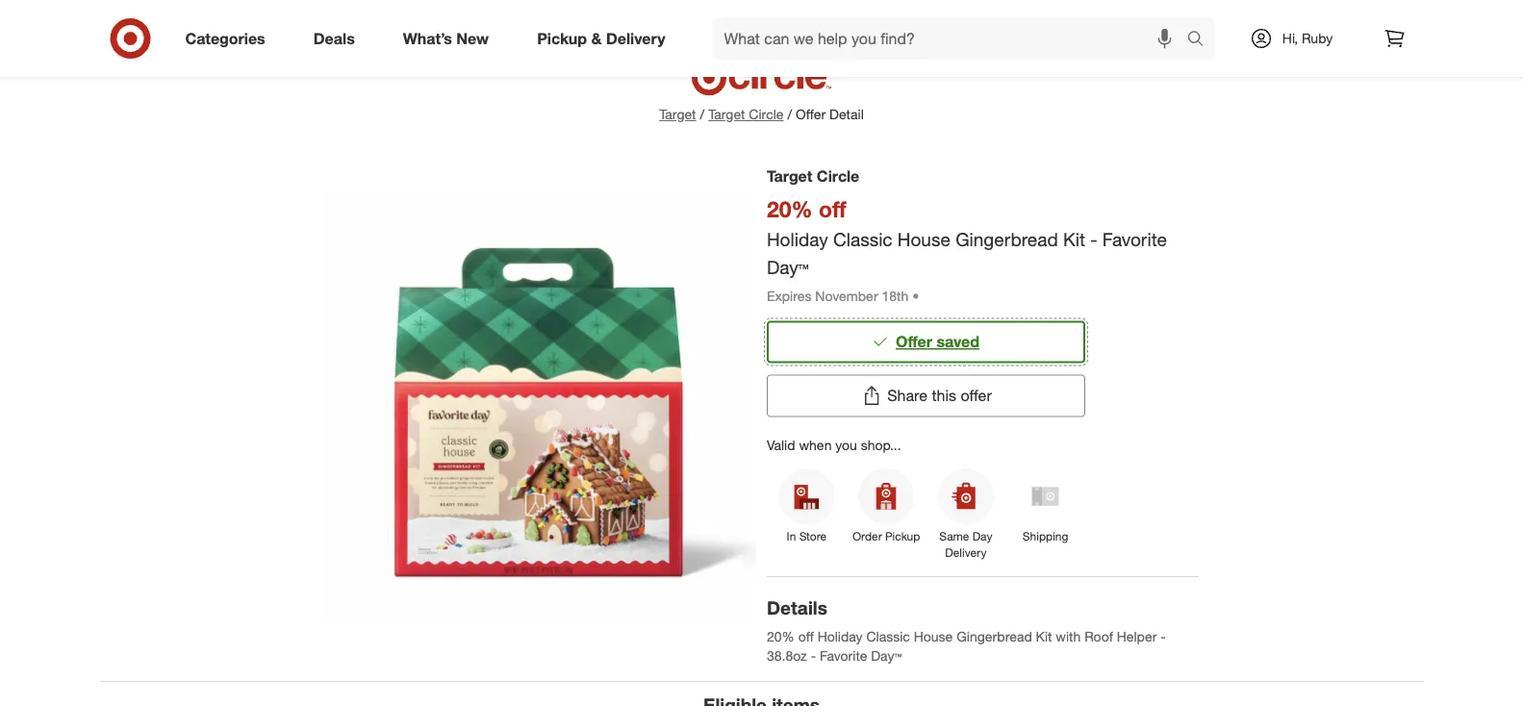 Task type: describe. For each thing, give the bounding box(es) containing it.
favorite inside 20% off holiday classic house gingerbread kit - favorite day™ expires november 18th •
[[1103, 228, 1167, 250]]

pickup & delivery
[[537, 29, 666, 48]]

offer saved button
[[767, 321, 1086, 363]]

offer inside button
[[896, 332, 933, 351]]

new
[[457, 29, 489, 48]]

house inside details 20% off holiday classic house gingerbread kit with roof helper - 38.8oz - favorite day™
[[914, 628, 953, 645]]

what's new link
[[387, 17, 513, 60]]

off inside details 20% off holiday classic house gingerbread kit with roof helper - 38.8oz - favorite day™
[[799, 628, 814, 645]]

0 vertical spatial offer
[[796, 106, 826, 123]]

kit inside details 20% off holiday classic house gingerbread kit with roof helper - 38.8oz - favorite day™
[[1036, 628, 1052, 645]]

share this offer button
[[767, 375, 1086, 417]]

store
[[799, 529, 827, 544]]

same
[[940, 529, 970, 544]]

day™ inside details 20% off holiday classic house gingerbread kit with roof helper - 38.8oz - favorite day™
[[871, 648, 902, 664]]

offer saved
[[896, 332, 980, 351]]

details 20% off holiday classic house gingerbread kit with roof helper - 38.8oz - favorite day™
[[767, 597, 1170, 664]]

pickup inside pickup & delivery 'link'
[[537, 29, 587, 48]]

helper
[[1117, 628, 1157, 645]]

target circle link
[[709, 105, 784, 124]]

1 / from the left
[[700, 106, 705, 123]]

share
[[888, 386, 928, 405]]

target for target circle
[[767, 166, 813, 185]]

in store
[[787, 529, 827, 544]]

house inside 20% off holiday classic house gingerbread kit - favorite day™ expires november 18th •
[[898, 228, 951, 250]]

2 vertical spatial -
[[811, 648, 816, 664]]

1 horizontal spatial target
[[709, 106, 745, 123]]

1 vertical spatial -
[[1161, 628, 1166, 645]]

you
[[836, 436, 857, 453]]

november
[[816, 287, 878, 304]]

1 horizontal spatial pickup
[[885, 529, 920, 544]]

day™ inside 20% off holiday classic house gingerbread kit - favorite day™ expires november 18th •
[[767, 257, 809, 279]]

gingerbread inside details 20% off holiday classic house gingerbread kit with roof helper - 38.8oz - favorite day™
[[957, 628, 1032, 645]]

target circle button
[[709, 105, 784, 124]]

20% inside details 20% off holiday classic house gingerbread kit with roof helper - 38.8oz - favorite day™
[[767, 628, 795, 645]]

when
[[799, 436, 832, 453]]

off inside 20% off holiday classic house gingerbread kit - favorite day™ expires november 18th •
[[819, 195, 847, 222]]

pickup & delivery link
[[521, 17, 690, 60]]

order pickup
[[853, 529, 920, 544]]

hi, ruby
[[1283, 30, 1333, 47]]

kit inside 20% off holiday classic house gingerbread kit - favorite day™ expires november 18th •
[[1063, 228, 1086, 250]]

favorite inside details 20% off holiday classic house gingerbread kit with roof helper - 38.8oz - favorite day™
[[820, 648, 868, 664]]

share this offer
[[888, 386, 992, 405]]

same day delivery
[[940, 529, 993, 560]]



Task type: locate. For each thing, give the bounding box(es) containing it.
gingerbread inside 20% off holiday classic house gingerbread kit - favorite day™ expires november 18th •
[[956, 228, 1058, 250]]

offer left detail in the top right of the page
[[796, 106, 826, 123]]

2 horizontal spatial target
[[767, 166, 813, 185]]

0 vertical spatial -
[[1091, 228, 1098, 250]]

search
[[1178, 31, 1225, 50]]

details
[[767, 597, 828, 619]]

0 horizontal spatial day™
[[767, 257, 809, 279]]

target link
[[660, 106, 696, 123]]

/
[[700, 106, 705, 123], [788, 106, 792, 123]]

1 vertical spatial 20%
[[767, 628, 795, 645]]

categories
[[185, 29, 265, 48]]

valid when you shop...
[[767, 436, 901, 453]]

1 vertical spatial delivery
[[945, 546, 987, 560]]

1 vertical spatial offer
[[896, 332, 933, 351]]

1 20% from the top
[[767, 195, 813, 222]]

0 horizontal spatial kit
[[1036, 628, 1052, 645]]

1 vertical spatial pickup
[[885, 529, 920, 544]]

2 20% from the top
[[767, 628, 795, 645]]

offer
[[796, 106, 826, 123], [896, 332, 933, 351]]

What can we help you find? suggestions appear below search field
[[713, 17, 1192, 60]]

delivery down same
[[945, 546, 987, 560]]

what's
[[403, 29, 452, 48]]

ruby
[[1302, 30, 1333, 47]]

0 horizontal spatial -
[[811, 648, 816, 664]]

0 horizontal spatial target
[[660, 106, 696, 123]]

0 horizontal spatial circle
[[749, 106, 784, 123]]

valid
[[767, 436, 795, 453]]

detail
[[830, 106, 864, 123]]

off down the target circle
[[819, 195, 847, 222]]

off
[[819, 195, 847, 222], [799, 628, 814, 645]]

2 horizontal spatial -
[[1161, 628, 1166, 645]]

•
[[913, 287, 919, 304]]

0 vertical spatial favorite
[[1103, 228, 1167, 250]]

shop...
[[861, 436, 901, 453]]

target right 'target' "link"
[[709, 106, 745, 123]]

with
[[1056, 628, 1081, 645]]

0 vertical spatial holiday
[[767, 228, 828, 250]]

1 vertical spatial day™
[[871, 648, 902, 664]]

1 horizontal spatial delivery
[[945, 546, 987, 560]]

classic inside details 20% off holiday classic house gingerbread kit with roof helper - 38.8oz - favorite day™
[[867, 628, 910, 645]]

1 horizontal spatial /
[[788, 106, 792, 123]]

what's new
[[403, 29, 489, 48]]

- inside 20% off holiday classic house gingerbread kit - favorite day™ expires november 18th •
[[1091, 228, 1098, 250]]

0 horizontal spatial off
[[799, 628, 814, 645]]

holiday up expires
[[767, 228, 828, 250]]

0 vertical spatial pickup
[[537, 29, 587, 48]]

0 horizontal spatial favorite
[[820, 648, 868, 664]]

holiday
[[767, 228, 828, 250], [818, 628, 863, 645]]

delivery inside same day delivery
[[945, 546, 987, 560]]

delivery inside 'link'
[[606, 29, 666, 48]]

1 horizontal spatial -
[[1091, 228, 1098, 250]]

0 vertical spatial house
[[898, 228, 951, 250]]

1 vertical spatial favorite
[[820, 648, 868, 664]]

circle
[[749, 106, 784, 123], [817, 166, 860, 185]]

day™
[[767, 257, 809, 279], [871, 648, 902, 664]]

18th
[[882, 287, 909, 304]]

hi,
[[1283, 30, 1298, 47]]

deals
[[313, 29, 355, 48]]

20% off holiday classic house gingerbread kit - favorite day™ expires november 18th •
[[767, 195, 1167, 304]]

1 vertical spatial gingerbread
[[957, 628, 1032, 645]]

search button
[[1178, 17, 1225, 64]]

target left target circle "link"
[[660, 106, 696, 123]]

delivery
[[606, 29, 666, 48], [945, 546, 987, 560]]

delivery for &
[[606, 29, 666, 48]]

0 vertical spatial circle
[[749, 106, 784, 123]]

order
[[853, 529, 882, 544]]

offer
[[961, 386, 992, 405]]

target circle logo image
[[689, 57, 835, 97]]

1 horizontal spatial day™
[[871, 648, 902, 664]]

holiday down details
[[818, 628, 863, 645]]

0 vertical spatial classic
[[833, 228, 893, 250]]

&
[[591, 29, 602, 48]]

delivery right &
[[606, 29, 666, 48]]

pickup left &
[[537, 29, 587, 48]]

offer left saved
[[896, 332, 933, 351]]

1 horizontal spatial favorite
[[1103, 228, 1167, 250]]

target down target / target circle / offer detail
[[767, 166, 813, 185]]

1 vertical spatial classic
[[867, 628, 910, 645]]

1 horizontal spatial kit
[[1063, 228, 1086, 250]]

kit
[[1063, 228, 1086, 250], [1036, 628, 1052, 645]]

/ right 'target' "link"
[[700, 106, 705, 123]]

this
[[932, 386, 957, 405]]

pickup right 'order'
[[885, 529, 920, 544]]

1 horizontal spatial offer
[[896, 332, 933, 351]]

0 vertical spatial gingerbread
[[956, 228, 1058, 250]]

roof
[[1085, 628, 1113, 645]]

off up 38.8oz
[[799, 628, 814, 645]]

circle down detail in the top right of the page
[[817, 166, 860, 185]]

0 vertical spatial day™
[[767, 257, 809, 279]]

1 vertical spatial house
[[914, 628, 953, 645]]

1 horizontal spatial off
[[819, 195, 847, 222]]

target / target circle / offer detail
[[660, 106, 864, 123]]

0 vertical spatial kit
[[1063, 228, 1086, 250]]

target for target / target circle / offer detail
[[660, 106, 696, 123]]

1 vertical spatial off
[[799, 628, 814, 645]]

classic
[[833, 228, 893, 250], [867, 628, 910, 645]]

saved
[[937, 332, 980, 351]]

1 horizontal spatial circle
[[817, 166, 860, 185]]

0 vertical spatial 20%
[[767, 195, 813, 222]]

38.8oz
[[767, 648, 807, 664]]

0 vertical spatial off
[[819, 195, 847, 222]]

delivery for day
[[945, 546, 987, 560]]

1 vertical spatial circle
[[817, 166, 860, 185]]

0 horizontal spatial delivery
[[606, 29, 666, 48]]

day
[[973, 529, 993, 544]]

-
[[1091, 228, 1098, 250], [1161, 628, 1166, 645], [811, 648, 816, 664]]

20% down the target circle
[[767, 195, 813, 222]]

20% up 38.8oz
[[767, 628, 795, 645]]

shipping
[[1023, 529, 1069, 544]]

deals link
[[297, 17, 379, 60]]

target circle
[[767, 166, 860, 185]]

house
[[898, 228, 951, 250], [914, 628, 953, 645]]

target
[[660, 106, 696, 123], [709, 106, 745, 123], [767, 166, 813, 185]]

0 horizontal spatial offer
[[796, 106, 826, 123]]

classic inside 20% off holiday classic house gingerbread kit - favorite day™ expires november 18th •
[[833, 228, 893, 250]]

0 horizontal spatial /
[[700, 106, 705, 123]]

categories link
[[169, 17, 289, 60]]

0 horizontal spatial pickup
[[537, 29, 587, 48]]

circle down target circle logo
[[749, 106, 784, 123]]

0 vertical spatial delivery
[[606, 29, 666, 48]]

2 / from the left
[[788, 106, 792, 123]]

holiday inside details 20% off holiday classic house gingerbread kit with roof helper - 38.8oz - favorite day™
[[818, 628, 863, 645]]

holiday inside 20% off holiday classic house gingerbread kit - favorite day™ expires november 18th •
[[767, 228, 828, 250]]

1 vertical spatial holiday
[[818, 628, 863, 645]]

expires
[[767, 287, 812, 304]]

20% inside 20% off holiday classic house gingerbread kit - favorite day™ expires november 18th •
[[767, 195, 813, 222]]

pickup
[[537, 29, 587, 48], [885, 529, 920, 544]]

favorite
[[1103, 228, 1167, 250], [820, 648, 868, 664]]

gingerbread
[[956, 228, 1058, 250], [957, 628, 1032, 645]]

in
[[787, 529, 796, 544]]

1 vertical spatial kit
[[1036, 628, 1052, 645]]

20%
[[767, 195, 813, 222], [767, 628, 795, 645]]

/ right target circle "link"
[[788, 106, 792, 123]]



Task type: vqa. For each thing, say whether or not it's contained in the screenshot.
bottommost Favorite
yes



